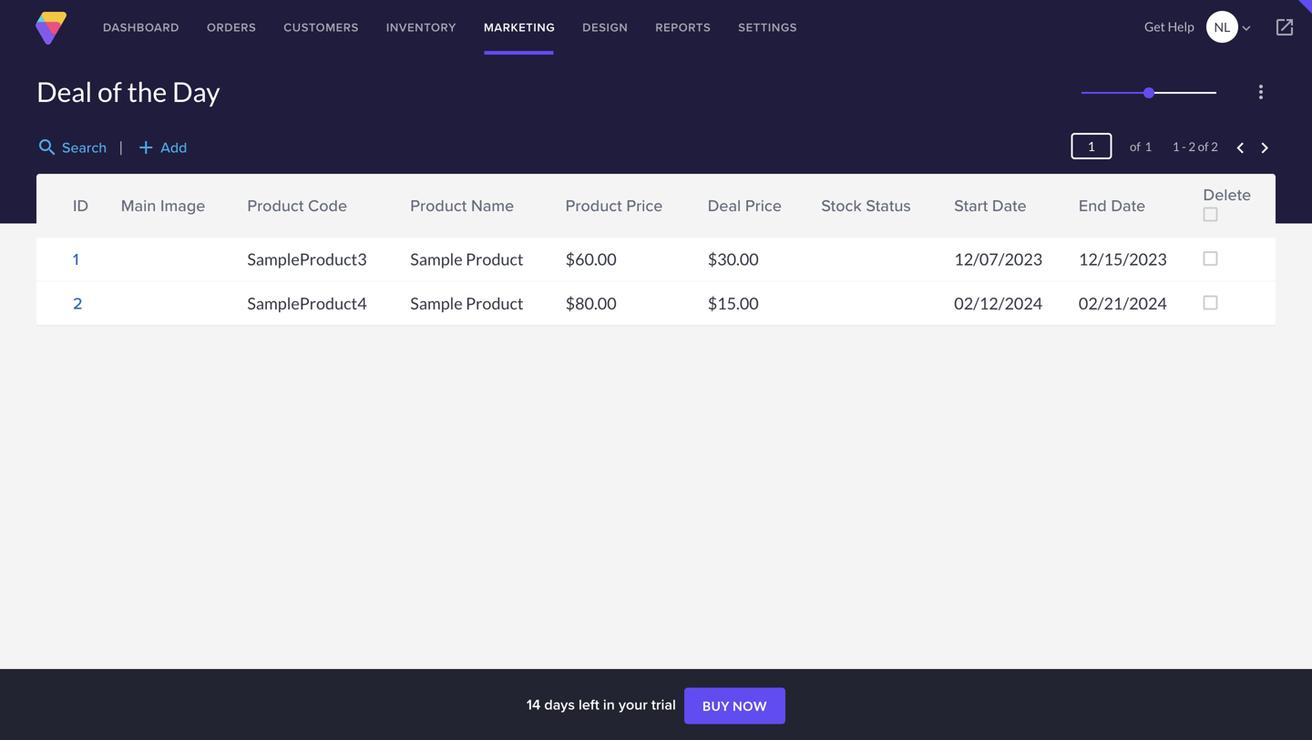 Task type: locate. For each thing, give the bounding box(es) containing it.
1 horizontal spatial 1
[[1145, 139, 1152, 154]]


[[234, 194, 251, 210], [398, 194, 414, 210], [553, 194, 569, 210], [695, 194, 711, 210], [809, 194, 825, 210], [941, 194, 958, 210], [1066, 194, 1082, 210]]

design
[[582, 19, 628, 36]]

 for end date
[[1066, 194, 1082, 210]]

6  link from the left
[[941, 204, 959, 220]]

id
[[73, 194, 89, 217]]

date
[[992, 194, 1027, 217], [1111, 194, 1145, 217]]

stock
[[821, 194, 862, 217]]

2 sample from the top
[[410, 293, 463, 313]]

 link for end date
[[1065, 194, 1083, 210]]

 inside the "  product code"
[[234, 204, 251, 220]]

4  link from the left
[[694, 204, 712, 220]]

product price link
[[566, 194, 663, 217]]

$15.00
[[708, 293, 759, 313]]

keyboard_arrow_left keyboard_arrow_right
[[1230, 137, 1276, 159]]

 inside   deal price
[[695, 194, 711, 210]]

0 horizontal spatial date
[[992, 194, 1027, 217]]

1 horizontal spatial of
[[1130, 139, 1141, 154]]

main image element
[[112, 174, 238, 238]]

3  link from the left
[[552, 204, 570, 220]]

2 left the keyboard_arrow_left
[[1211, 139, 1218, 154]]

of right - in the top right of the page
[[1198, 139, 1209, 154]]

 inside   end date
[[1066, 204, 1082, 220]]

price
[[626, 194, 663, 217], [745, 194, 782, 217]]

delete
[[1203, 183, 1251, 206]]

keyboard_arrow_right
[[1254, 137, 1276, 159]]

None text field
[[1071, 133, 1112, 159]]

 inside   stock status
[[809, 194, 825, 210]]

2 price from the left
[[745, 194, 782, 217]]

0 horizontal spatial price
[[626, 194, 663, 217]]

 link for product name
[[397, 194, 415, 210]]

2  link from the left
[[397, 194, 415, 210]]

search
[[36, 137, 58, 159]]

trial
[[651, 694, 676, 716]]

2 horizontal spatial 1
[[1173, 139, 1180, 154]]

  product name
[[398, 194, 514, 220]]

price for deal price
[[745, 194, 782, 217]]

1 date from the left
[[992, 194, 1027, 217]]

stock status link
[[821, 194, 911, 217]]

5  link from the left
[[808, 194, 826, 210]]

 link
[[234, 204, 252, 220], [397, 204, 415, 220], [552, 204, 570, 220], [694, 204, 712, 220], [808, 204, 826, 220], [941, 204, 959, 220], [1065, 204, 1083, 220]]

  deal price
[[695, 194, 782, 220]]

1 for 1 - 2 of 2
[[1173, 139, 1180, 154]]

 link
[[234, 194, 252, 210], [397, 194, 415, 210], [552, 194, 570, 210], [694, 194, 712, 210], [808, 194, 826, 210], [941, 194, 959, 210], [1065, 194, 1083, 210]]

date right start
[[992, 194, 1027, 217]]

2 down 1 link
[[73, 292, 83, 315]]

 for end date
[[1066, 204, 1082, 220]]

 for product code
[[234, 204, 251, 220]]

sample
[[410, 249, 463, 269], [410, 293, 463, 313]]

 inside the "  product code"
[[234, 194, 251, 210]]

2 link
[[73, 292, 83, 315]]

price inside   deal price
[[745, 194, 782, 217]]

 inside   product price
[[553, 194, 569, 210]]

12/07/2023
[[954, 249, 1043, 269]]

2 right - in the top right of the page
[[1188, 139, 1196, 154]]

6  from the left
[[941, 194, 958, 210]]


[[1238, 20, 1255, 36]]

of left - in the top right of the page
[[1130, 139, 1141, 154]]

2  link from the left
[[397, 204, 415, 220]]

main image
[[121, 194, 205, 217]]

buy now link
[[684, 689, 785, 725]]

 inside   product price
[[553, 204, 569, 220]]

0 vertical spatial sample
[[410, 249, 463, 269]]

deal up search search
[[36, 75, 92, 108]]

1 price from the left
[[626, 194, 663, 217]]

 inside   product name
[[398, 204, 414, 220]]

4  from the left
[[695, 194, 711, 210]]

2 sample product from the top
[[410, 293, 524, 313]]






end date element
[[1070, 174, 1194, 238]]

1 horizontal spatial price
[[745, 194, 782, 217]]

5  from the left
[[809, 204, 825, 220]]

1 vertical spatial deal
[[708, 194, 741, 217]]

search search
[[36, 137, 107, 159]]

4  link from the left
[[694, 194, 712, 210]]






stock status element
[[812, 174, 945, 238]]

your
[[619, 694, 648, 716]]

day
[[172, 75, 220, 108]]

 inside   stock status
[[809, 204, 825, 220]]

orders
[[207, 19, 256, 36]]

-
[[1182, 139, 1186, 154]]

6  link from the left
[[941, 194, 959, 210]]

product for product name
[[410, 194, 467, 217]]

date for end date
[[1111, 194, 1145, 217]]

 link
[[1257, 0, 1312, 55]]

2 date from the left
[[1111, 194, 1145, 217]]

1 vertical spatial sample
[[410, 293, 463, 313]]

 link for start date
[[941, 194, 959, 210]]

|
[[119, 138, 123, 156]]

 link for deal price
[[694, 204, 712, 220]]

1  from the left
[[234, 204, 251, 220]]

0 horizontal spatial deal
[[36, 75, 92, 108]]

product inside   product name
[[410, 194, 467, 217]]






id element
[[36, 174, 112, 238]]


[[234, 204, 251, 220], [398, 204, 414, 220], [553, 204, 569, 220], [695, 204, 711, 220], [809, 204, 825, 220], [941, 204, 958, 220], [1066, 204, 1082, 220]]

date inside   end date
[[1111, 194, 1145, 217]]

3  from the left
[[553, 194, 569, 210]]

7  link from the left
[[1065, 194, 1083, 210]]

status
[[866, 194, 911, 217]]

 link for deal price
[[694, 194, 712, 210]]

 link for product price
[[552, 194, 570, 210]]

$80.00
[[566, 293, 617, 313]]

2 horizontal spatial of
[[1198, 139, 1209, 154]]

 inside   start date
[[941, 194, 958, 210]]

 link for product name
[[397, 204, 415, 220]]

5  link from the left
[[808, 204, 826, 220]]

more_vert button
[[1246, 77, 1276, 107]]

5  from the left
[[809, 194, 825, 210]]

0 horizontal spatial of
[[97, 75, 122, 108]]

product inside the "  product code"
[[247, 194, 304, 217]]

0 horizontal spatial 1
[[73, 248, 79, 271]]

1 sample from the top
[[410, 249, 463, 269]]

product
[[247, 194, 304, 217], [410, 194, 467, 217], [566, 194, 622, 217], [466, 249, 524, 269], [466, 293, 524, 313]]

of left the on the top left of page
[[97, 75, 122, 108]]

2  from the left
[[398, 194, 414, 210]]

the
[[127, 75, 167, 108]]

 inside   deal price
[[695, 204, 711, 220]]

3  link from the left
[[552, 194, 570, 210]]

date inside   start date
[[992, 194, 1027, 217]]

6  from the left
[[941, 204, 958, 220]]

1  link from the left
[[234, 194, 252, 210]]

get help
[[1144, 19, 1194, 34]]

 inside   start date
[[941, 204, 958, 220]]

 link for stock status
[[808, 204, 826, 220]]

product inside   product price
[[566, 194, 622, 217]]

deal inside   deal price
[[708, 194, 741, 217]]

4  from the left
[[695, 204, 711, 220]]

 inside   product name
[[398, 194, 414, 210]]

deal
[[36, 75, 92, 108], [708, 194, 741, 217]]

0 vertical spatial deal
[[36, 75, 92, 108]]

search
[[62, 137, 107, 158]]

7  from the left
[[1066, 194, 1082, 210]]

7  from the left
[[1066, 204, 1082, 220]]

 inside   end date
[[1066, 194, 1082, 210]]

3  from the left
[[553, 204, 569, 220]]

start
[[954, 194, 988, 217]]

date right end
[[1111, 194, 1145, 217]]

7  link from the left
[[1065, 204, 1083, 220]]

deal up $30.00
[[708, 194, 741, 217]]

1 horizontal spatial date
[[1111, 194, 1145, 217]]

sampleproduct4
[[247, 293, 367, 313]]

sample product
[[410, 249, 524, 269], [410, 293, 524, 313]]

 link for end date
[[1065, 204, 1083, 220]]


[[1274, 16, 1296, 38]]

1 horizontal spatial deal
[[708, 194, 741, 217]]

 for start date
[[941, 204, 958, 220]]

price inside   product price
[[626, 194, 663, 217]]






start date element
[[945, 174, 1070, 238]]

of
[[97, 75, 122, 108], [1130, 139, 1141, 154], [1198, 139, 1209, 154]]

sample for 1
[[410, 249, 463, 269]]

1  from the left
[[234, 194, 251, 210]]

image
[[160, 194, 205, 217]]

0 vertical spatial sample product
[[410, 249, 524, 269]]

1  link from the left
[[234, 204, 252, 220]]

1 sample product from the top
[[410, 249, 524, 269]]

of 1
[[1117, 139, 1152, 154]]

dashboard
[[103, 19, 179, 36]]

 link for stock status
[[808, 194, 826, 210]]

1
[[1145, 139, 1152, 154], [1173, 139, 1180, 154], [73, 248, 79, 271]]

nl 
[[1214, 19, 1255, 36]]

1 vertical spatial sample product
[[410, 293, 524, 313]]

delete element
[[1194, 174, 1276, 238]]

start date link
[[954, 194, 1027, 217]]

2  from the left
[[398, 204, 414, 220]]

2
[[1188, 139, 1196, 154], [1211, 139, 1218, 154], [73, 292, 83, 315]]

in
[[603, 694, 615, 716]]

1 horizontal spatial 2
[[1188, 139, 1196, 154]]



Task type: describe. For each thing, give the bounding box(es) containing it.
 link for product price
[[552, 204, 570, 220]]






product name element
[[401, 174, 556, 238]]

$60.00
[[566, 249, 617, 269]]

settings
[[738, 19, 797, 36]]

 for deal price
[[695, 204, 711, 220]]

add
[[161, 137, 187, 158]]

 for product name
[[398, 204, 414, 220]]

02/21/2024
[[1079, 293, 1167, 313]]

name
[[471, 194, 514, 217]]

$30.00
[[708, 249, 759, 269]]

days
[[544, 694, 575, 716]]

price for product price
[[626, 194, 663, 217]]

inventory
[[386, 19, 456, 36]]

 for stock status
[[809, 204, 825, 220]]

marketing
[[484, 19, 555, 36]]

get
[[1144, 19, 1165, 34]]

14 days left in your trial
[[527, 694, 680, 716]]

  product price
[[553, 194, 663, 220]]

keyboard_arrow_left link
[[1230, 137, 1251, 159]]

left
[[579, 694, 599, 716]]

main
[[121, 194, 156, 217]]

sample for 2
[[410, 293, 463, 313]]

add add
[[135, 137, 187, 159]]

deal of the day
[[36, 75, 220, 108]]

help
[[1168, 19, 1194, 34]]

date for start date
[[992, 194, 1027, 217]]

1 - 2 of 2
[[1173, 139, 1218, 154]]

 for product price
[[553, 204, 569, 220]]






product price element
[[556, 174, 699, 238]]

deal price link
[[708, 194, 782, 217]]

product for product code
[[247, 194, 304, 217]]

sample product for 2
[[410, 293, 524, 313]]

 link for product code
[[234, 194, 252, 210]]






deal price element
[[699, 174, 812, 238]]

 for product code
[[234, 194, 251, 210]]

nl
[[1214, 19, 1230, 35]]

product code link
[[247, 194, 347, 217]]

more_vert
[[1250, 81, 1272, 103]]

keyboard_arrow_left
[[1230, 137, 1251, 159]]

sample product for 1
[[410, 249, 524, 269]]

  product code
[[234, 194, 347, 220]]

id link
[[73, 194, 89, 217]]

end date link
[[1079, 194, 1145, 217]]

14
[[527, 694, 541, 716]]

end
[[1079, 194, 1107, 217]]

 for stock status
[[809, 194, 825, 210]]

  start date
[[941, 194, 1027, 220]]

buy
[[702, 699, 730, 714]]

 for product price
[[553, 194, 569, 210]]

add
[[135, 137, 157, 159]]

 for product name
[[398, 194, 414, 210]]

12/15/2023
[[1079, 249, 1167, 269]]

1 link
[[73, 248, 79, 271]]

dashboard link
[[89, 0, 193, 55]]

 for deal price
[[695, 194, 711, 210]]

02/12/2024
[[954, 293, 1043, 313]]






product code element
[[238, 174, 401, 238]]

 link for start date
[[941, 204, 959, 220]]

now
[[733, 699, 767, 714]]

 link for product code
[[234, 204, 252, 220]]

  end date
[[1066, 194, 1145, 220]]

customers
[[284, 19, 359, 36]]

product name link
[[410, 194, 514, 217]]

keyboard_arrow_right link
[[1254, 137, 1276, 159]]

 for start date
[[941, 194, 958, 210]]

2 horizontal spatial 2
[[1211, 139, 1218, 154]]

buy now
[[702, 699, 767, 714]]

sampleproduct3
[[247, 249, 367, 269]]

reports
[[655, 19, 711, 36]]

code
[[308, 194, 347, 217]]

product for product price
[[566, 194, 622, 217]]

  stock status
[[809, 194, 911, 220]]

0 horizontal spatial 2
[[73, 292, 83, 315]]

1 for 1
[[73, 248, 79, 271]]



Task type: vqa. For each thing, say whether or not it's contained in the screenshot.
leftmost "your"
no



